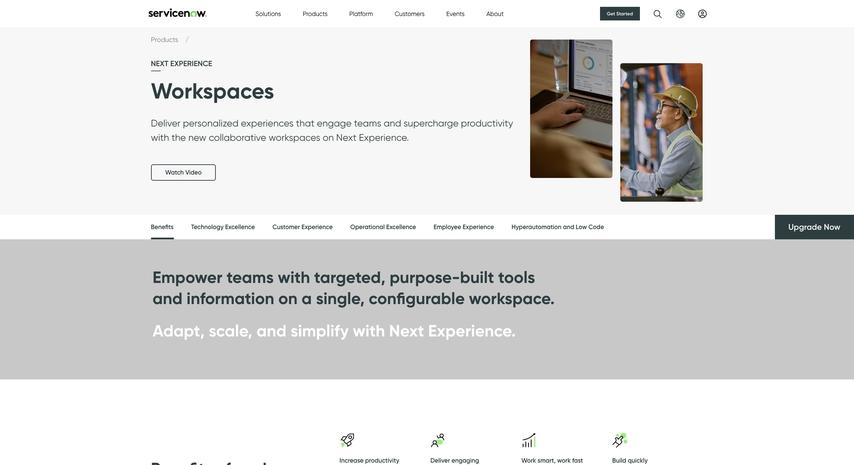 Task type: locate. For each thing, give the bounding box(es) containing it.
deliver inside deliver engaging
[[430, 457, 450, 464]]

employee experience
[[434, 223, 494, 231]]

excellence inside operational excellence link
[[386, 223, 416, 231]]

now
[[824, 222, 840, 232]]

1 vertical spatial teams
[[227, 267, 274, 287]]

2 excellence from the left
[[386, 223, 416, 231]]

0 vertical spatial deliver
[[151, 117, 181, 129]]

teams up information
[[227, 267, 274, 287]]

on inside empower teams with targeted, purpose-built tools and information on a single, configurable workspace.
[[278, 288, 298, 309]]

1 horizontal spatial products
[[303, 10, 328, 17]]

build
[[612, 457, 626, 464]]

build quickly
[[612, 457, 648, 464]]

targeted,
[[314, 267, 386, 287]]

on down 'engage'
[[323, 132, 334, 143]]

0 vertical spatial productivity
[[461, 117, 513, 129]]

1 vertical spatial deliver
[[430, 457, 450, 464]]

deliver engaging
[[430, 457, 479, 465]]

technology excellence
[[191, 223, 255, 231]]

excellence
[[225, 223, 255, 231], [386, 223, 416, 231]]

create engaging experiences image
[[430, 433, 446, 448]]

teams right 'engage'
[[354, 117, 381, 129]]

1 vertical spatial productivity
[[365, 457, 399, 464]]

excellence right operational
[[386, 223, 416, 231]]

1 horizontal spatial excellence
[[386, 223, 416, 231]]

customer experience
[[273, 223, 333, 231]]

deliver for deliver engaging
[[430, 457, 450, 464]]

0 vertical spatial products
[[303, 10, 328, 17]]

0 vertical spatial on
[[323, 132, 334, 143]]

1 horizontal spatial teams
[[354, 117, 381, 129]]

deliver
[[151, 117, 181, 129], [430, 457, 450, 464]]

events
[[446, 10, 465, 17]]

configurable
[[369, 288, 465, 309]]

1 vertical spatial experience.
[[428, 320, 516, 341]]

experience. inside 'deliver personalized experiences that engage teams and supercharge productivity with the new collaborative workspaces on next experience.'
[[359, 132, 409, 143]]

video
[[185, 169, 202, 176]]

purpose-
[[390, 267, 460, 287]]

operational excellence
[[350, 223, 416, 231]]

1 begin the next experience with collaborative workspaces image from the left
[[0, 27, 854, 215]]

0 horizontal spatial with
[[151, 132, 169, 143]]

engaging
[[452, 457, 479, 464]]

next down 'engage'
[[336, 132, 357, 143]]

upgrade now link
[[775, 215, 854, 239]]

servicenow image
[[147, 8, 207, 17]]

quickly
[[628, 457, 648, 464]]

upgrade now
[[789, 222, 840, 232]]

on left a
[[278, 288, 298, 309]]

hyperautomation and low code
[[512, 223, 604, 231]]

0 vertical spatial teams
[[354, 117, 381, 129]]

0 horizontal spatial next
[[336, 132, 357, 143]]

and
[[384, 117, 401, 129], [563, 223, 574, 231], [153, 288, 183, 309], [257, 320, 286, 341]]

solutions
[[256, 10, 281, 17]]

1 horizontal spatial deliver
[[430, 457, 450, 464]]

0 vertical spatial experience.
[[359, 132, 409, 143]]

0 horizontal spatial experience.
[[359, 132, 409, 143]]

1 vertical spatial next
[[389, 320, 424, 341]]

on
[[323, 132, 334, 143], [278, 288, 298, 309]]

increase productivity link
[[340, 433, 430, 465]]

get
[[607, 11, 615, 17]]

platform
[[349, 10, 373, 17]]

hyperautomation and low code link
[[512, 215, 604, 240]]

0 horizontal spatial teams
[[227, 267, 274, 287]]

1 vertical spatial on
[[278, 288, 298, 309]]

increase
[[340, 457, 364, 464]]

build quickly link
[[612, 433, 703, 465]]

2 horizontal spatial with
[[353, 320, 385, 341]]

deliver engaging link
[[430, 433, 521, 465]]

0 horizontal spatial productivity
[[365, 457, 399, 464]]

0 horizontal spatial excellence
[[225, 223, 255, 231]]

work
[[521, 457, 536, 464]]

benefits
[[151, 223, 174, 231]]

1 horizontal spatial on
[[323, 132, 334, 143]]

1 vertical spatial products
[[151, 35, 180, 44]]

work smart, work fast
[[521, 457, 583, 464]]

begin the next experience with collaborative workspaces image
[[0, 27, 854, 215], [523, 27, 710, 214]]

1 excellence from the left
[[225, 223, 255, 231]]

experiences
[[241, 117, 294, 129]]

next
[[336, 132, 357, 143], [389, 320, 424, 341]]

deliver up the
[[151, 117, 181, 129]]

0 vertical spatial next
[[336, 132, 357, 143]]

workspaces
[[151, 77, 274, 104]]

teams
[[354, 117, 381, 129], [227, 267, 274, 287]]

0 horizontal spatial on
[[278, 288, 298, 309]]

a
[[302, 288, 312, 309]]

collaborative
[[209, 132, 266, 143]]

experience
[[170, 59, 212, 68]]

products
[[303, 10, 328, 17], [151, 35, 180, 44]]

deliver down create engaging experiences icon
[[430, 457, 450, 464]]

excellence inside the technology excellence link
[[225, 223, 255, 231]]

next down the configurable
[[389, 320, 424, 341]]

smart,
[[538, 457, 556, 464]]

the
[[171, 132, 186, 143]]

operational excellence link
[[350, 215, 416, 240]]

with
[[151, 132, 169, 143], [278, 267, 310, 287], [353, 320, 385, 341]]

customers
[[395, 10, 425, 17]]

events button
[[446, 9, 465, 18]]

1 horizontal spatial next
[[389, 320, 424, 341]]

0 horizontal spatial deliver
[[151, 117, 181, 129]]

0 vertical spatial with
[[151, 132, 169, 143]]

drive workforce productivity image
[[340, 433, 355, 448]]

1 horizontal spatial productivity
[[461, 117, 513, 129]]

1 vertical spatial with
[[278, 267, 310, 287]]

1 horizontal spatial with
[[278, 267, 310, 287]]

next experience
[[151, 59, 212, 68]]

productivity
[[461, 117, 513, 129], [365, 457, 399, 464]]

excellence right technology
[[225, 223, 255, 231]]

deliver inside 'deliver personalized experiences that engage teams and supercharge productivity with the new collaborative workspaces on next experience.'
[[151, 117, 181, 129]]

0 horizontal spatial products
[[151, 35, 180, 44]]

experience.
[[359, 132, 409, 143], [428, 320, 516, 341]]

empower teams with targeted, purpose-built tools and information on a single, configurable workspace.
[[153, 267, 555, 309]]



Task type: describe. For each thing, give the bounding box(es) containing it.
products link
[[151, 35, 180, 44]]

products button
[[303, 9, 328, 18]]

platform button
[[349, 9, 373, 18]]

about button
[[486, 9, 504, 18]]

scale,
[[209, 320, 252, 341]]

technology excellence link
[[191, 215, 255, 240]]

started
[[616, 11, 633, 17]]

increase productivity
[[340, 457, 399, 464]]

work
[[557, 457, 571, 464]]

employee
[[434, 223, 461, 231]]

code
[[589, 223, 604, 231]]

solutions button
[[256, 9, 281, 18]]

engage
[[317, 117, 352, 129]]

deliver for deliver personalized experiences that engage teams and supercharge productivity with the new collaborative workspaces on next experience.
[[151, 117, 181, 129]]

fast
[[572, 457, 583, 464]]

built
[[460, 267, 494, 287]]

get started link
[[600, 7, 640, 20]]

and inside 'deliver personalized experiences that engage teams and supercharge productivity with the new collaborative workspaces on next experience.'
[[384, 117, 401, 129]]

new
[[188, 132, 206, 143]]

deliver personalized experiences that engage teams and supercharge productivity with the new collaborative workspaces on next experience.
[[151, 117, 513, 143]]

2 begin the next experience with collaborative workspaces image from the left
[[523, 27, 710, 214]]

productivity inside 'deliver personalized experiences that engage teams and supercharge productivity with the new collaborative workspaces on next experience.'
[[461, 117, 513, 129]]

teams inside 'deliver personalized experiences that engage teams and supercharge productivity with the new collaborative workspaces on next experience.'
[[354, 117, 381, 129]]

supercharge
[[404, 117, 459, 129]]

and inside empower teams with targeted, purpose-built tools and information on a single, configurable workspace.
[[153, 288, 183, 309]]

products for products popup button
[[303, 10, 328, 17]]

employee experience link
[[434, 215, 494, 240]]

operational
[[350, 223, 385, 231]]

tools
[[498, 267, 535, 287]]

about
[[486, 10, 504, 17]]

technology
[[191, 223, 224, 231]]

upgrade
[[789, 222, 822, 232]]

benefits link
[[151, 215, 174, 241]]

next inside 'deliver personalized experiences that engage teams and supercharge productivity with the new collaborative workspaces on next experience.'
[[336, 132, 357, 143]]

watch video link
[[151, 164, 216, 181]]

work smart, work fast link
[[521, 433, 612, 465]]

adapt,
[[153, 320, 205, 341]]

watch video
[[165, 169, 202, 176]]

information
[[187, 288, 274, 309]]

1 horizontal spatial experience.
[[428, 320, 516, 341]]

workspace.
[[469, 288, 555, 309]]

adapt, scale, and simplify with next experience.
[[153, 320, 516, 341]]

personalized
[[183, 117, 239, 129]]

build and configure quickly image
[[612, 433, 628, 448]]

with inside empower teams with targeted, purpose-built tools and information on a single, configurable workspace.
[[278, 267, 310, 287]]

single,
[[316, 288, 365, 309]]

excellence for technology excellence
[[225, 223, 255, 231]]

on inside 'deliver personalized experiences that engage teams and supercharge productivity with the new collaborative workspaces on next experience.'
[[323, 132, 334, 143]]

customer experience link
[[273, 215, 333, 240]]

simplify
[[291, 320, 349, 341]]

customers button
[[395, 9, 425, 18]]

empower
[[153, 267, 222, 287]]

with inside 'deliver personalized experiences that engage teams and supercharge productivity with the new collaborative workspaces on next experience.'
[[151, 132, 169, 143]]

excellence for operational excellence
[[386, 223, 416, 231]]

go to servicenow account image
[[698, 9, 707, 18]]

low
[[576, 223, 587, 231]]

teams inside empower teams with targeted, purpose-built tools and information on a single, configurable workspace.
[[227, 267, 274, 287]]

watch
[[165, 169, 184, 176]]

experience
[[463, 223, 494, 231]]

get insights from historical info and context image
[[521, 433, 537, 448]]

2 vertical spatial with
[[353, 320, 385, 341]]

that
[[296, 117, 315, 129]]

begin the next experience with collaborative workspaces image containing workspaces
[[0, 27, 854, 215]]

hyperautomation
[[512, 223, 562, 231]]

next
[[151, 59, 168, 68]]

workspaces
[[269, 132, 320, 143]]

products for products link
[[151, 35, 180, 44]]

get started
[[607, 11, 633, 17]]



Task type: vqa. For each thing, say whether or not it's contained in the screenshot.
left DELIVER
yes



